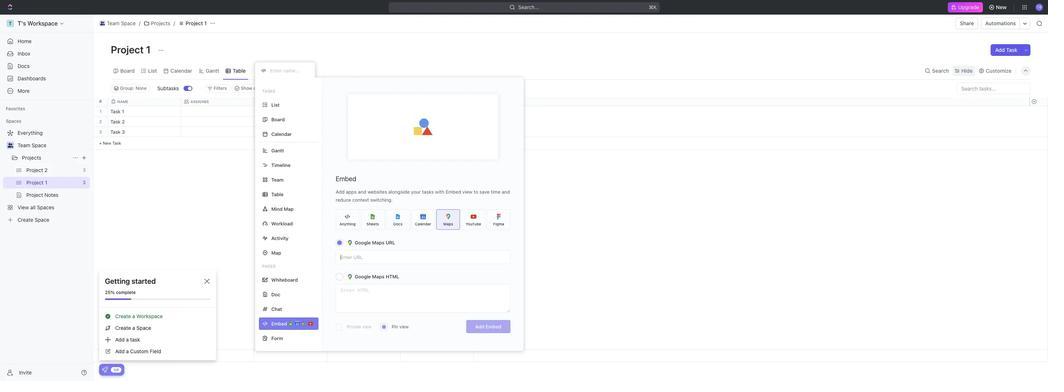 Task type: locate. For each thing, give the bounding box(es) containing it.
2 ‎task from the top
[[110, 119, 121, 125]]

map
[[284, 206, 294, 212], [271, 250, 281, 256]]

0 vertical spatial map
[[284, 206, 294, 212]]

docs down 'inbox' at the left top of the page
[[18, 63, 30, 69]]

automations
[[986, 20, 1016, 26]]

list up subtasks button in the left of the page
[[148, 67, 157, 74]]

url
[[386, 240, 395, 246]]

row group
[[93, 106, 108, 150], [108, 106, 474, 150], [1030, 106, 1048, 150], [1030, 350, 1048, 362]]

2 inside press space to select this row. row
[[122, 119, 125, 125]]

show
[[241, 86, 252, 91]]

2 and from the left
[[502, 189, 510, 195]]

1 horizontal spatial view
[[400, 324, 409, 330]]

calendar down add apps and websites alongside your tasks with embed view to save time and reduce context switching.
[[415, 222, 431, 226]]

0 vertical spatial to do
[[259, 109, 272, 114]]

1 horizontal spatial project 1
[[186, 20, 207, 26]]

list link
[[147, 66, 157, 76]]

3 do from the top
[[265, 130, 272, 135]]

row
[[108, 97, 474, 106]]

onboarding checklist button image
[[102, 367, 108, 373]]

add inside add apps and websites alongside your tasks with embed view to save time and reduce context switching.
[[336, 189, 345, 195]]

Enter URL text field
[[336, 251, 510, 264]]

1 vertical spatial projects
[[22, 155, 41, 161]]

projects
[[151, 20, 170, 26], [22, 155, 41, 161]]

1 to do cell from the top
[[254, 106, 327, 116]]

view
[[463, 189, 473, 195], [362, 324, 372, 330], [400, 324, 409, 330]]

create up create a space
[[115, 314, 131, 320]]

a left the task
[[126, 337, 129, 343]]

view inside add apps and websites alongside your tasks with embed view to save time and reduce context switching.
[[463, 189, 473, 195]]

1 horizontal spatial docs
[[394, 222, 403, 226]]

1 horizontal spatial team space link
[[98, 19, 138, 28]]

maps left youtube
[[444, 222, 453, 226]]

3 down ‎task 2
[[122, 129, 125, 135]]

new for new
[[996, 4, 1007, 10]]

cell
[[181, 106, 254, 116], [327, 106, 401, 116], [181, 117, 254, 127], [327, 117, 401, 127], [181, 127, 254, 137], [327, 127, 401, 137]]

calendar
[[171, 67, 192, 74], [271, 131, 292, 137], [415, 222, 431, 226]]

project
[[186, 20, 203, 26], [111, 44, 144, 56]]

embed
[[336, 175, 356, 183], [446, 189, 461, 195], [486, 324, 502, 330]]

1 google from the top
[[355, 240, 371, 246]]

1 vertical spatial to do cell
[[254, 117, 327, 127]]

0 vertical spatial to do cell
[[254, 106, 327, 116]]

your
[[411, 189, 421, 195]]

favorites button
[[3, 105, 28, 113]]

0 horizontal spatial projects
[[22, 155, 41, 161]]

docs link
[[3, 60, 90, 72]]

0 horizontal spatial team
[[18, 142, 30, 149]]

team space
[[107, 20, 136, 26], [18, 142, 46, 149]]

google left html
[[355, 274, 371, 280]]

1 vertical spatial google
[[355, 274, 371, 280]]

table up mind
[[271, 192, 284, 197]]

1 horizontal spatial list
[[271, 102, 280, 108]]

1 vertical spatial maps
[[372, 240, 385, 246]]

timeline
[[271, 162, 291, 168]]

customize button
[[977, 66, 1014, 76]]

2 for ‎task
[[122, 119, 125, 125]]

board down the tasks
[[271, 117, 285, 122]]

0 horizontal spatial team space link
[[18, 140, 89, 151]]

1 horizontal spatial 3
[[122, 129, 125, 135]]

view for private view
[[362, 324, 372, 330]]

0 vertical spatial projects link
[[142, 19, 172, 28]]

1 vertical spatial project 1
[[111, 44, 153, 56]]

view left save
[[463, 189, 473, 195]]

1 horizontal spatial map
[[284, 206, 294, 212]]

add task button
[[991, 44, 1022, 56]]

1 vertical spatial new
[[103, 141, 111, 146]]

3 to do from the top
[[259, 130, 272, 135]]

and up context on the left of page
[[358, 189, 366, 195]]

new up automations
[[996, 4, 1007, 10]]

1 vertical spatial docs
[[394, 222, 403, 226]]

press space to select this row. row containing 1
[[93, 106, 108, 117]]

0 horizontal spatial project 1
[[111, 44, 153, 56]]

1 2 3
[[99, 109, 102, 134]]

1 vertical spatial to do
[[259, 120, 272, 124]]

google
[[355, 240, 371, 246], [355, 274, 371, 280]]

subtasks button
[[154, 83, 184, 94]]

1 ‎task from the top
[[110, 109, 121, 115]]

task up customize on the right top
[[1007, 47, 1018, 53]]

maps
[[444, 222, 453, 226], [372, 240, 385, 246], [372, 274, 385, 280]]

dashboards link
[[3, 73, 90, 85]]

0 vertical spatial docs
[[18, 63, 30, 69]]

hide button
[[953, 66, 975, 76]]

2 horizontal spatial space
[[136, 325, 151, 331]]

maps for html
[[372, 274, 385, 280]]

0 vertical spatial team space
[[107, 20, 136, 26]]

task down ‎task 2
[[110, 129, 121, 135]]

0 vertical spatial google
[[355, 240, 371, 246]]

1 vertical spatial space
[[32, 142, 46, 149]]

0 horizontal spatial docs
[[18, 63, 30, 69]]

press space to select this row. row
[[93, 106, 108, 117], [108, 106, 474, 118], [93, 117, 108, 127], [108, 117, 474, 128], [93, 127, 108, 137], [108, 127, 474, 138], [108, 350, 474, 363]]

and right "time"
[[502, 189, 510, 195]]

view
[[264, 67, 276, 74]]

calendar up timeline
[[271, 131, 292, 137]]

new
[[996, 4, 1007, 10], [103, 141, 111, 146]]

team space link
[[98, 19, 138, 28], [18, 140, 89, 151]]

row group containing ‎task 1
[[108, 106, 474, 150]]

1 and from the left
[[358, 189, 366, 195]]

user group image
[[100, 22, 105, 25], [7, 143, 13, 148]]

1 to do from the top
[[259, 109, 272, 114]]

alongside
[[389, 189, 410, 195]]

0 horizontal spatial map
[[271, 250, 281, 256]]

1 vertical spatial ‎task
[[110, 119, 121, 125]]

a for task
[[126, 337, 129, 343]]

0 horizontal spatial calendar
[[171, 67, 192, 74]]

a
[[132, 314, 135, 320], [132, 325, 135, 331], [126, 337, 129, 343], [126, 349, 129, 355]]

0 horizontal spatial view
[[362, 324, 372, 330]]

3 left task 3
[[99, 130, 102, 134]]

share button
[[956, 18, 979, 29]]

task down task 3
[[112, 141, 121, 146]]

0 vertical spatial gantt
[[206, 67, 219, 74]]

Search tasks... text field
[[957, 83, 1031, 94]]

2 horizontal spatial team
[[271, 177, 284, 183]]

projects link
[[142, 19, 172, 28], [22, 152, 70, 164]]

1 vertical spatial projects link
[[22, 152, 70, 164]]

google down sheets
[[355, 240, 371, 246]]

tasks
[[262, 89, 275, 94]]

tree
[[3, 127, 90, 226]]

press space to select this row. row containing 3
[[93, 127, 108, 137]]

with
[[435, 189, 445, 195]]

1 vertical spatial gantt
[[271, 148, 284, 153]]

to do cell for ‎task 2
[[254, 117, 327, 127]]

to do cell
[[254, 106, 327, 116], [254, 117, 327, 127], [254, 127, 327, 137]]

gantt
[[206, 67, 219, 74], [271, 148, 284, 153]]

maps left html
[[372, 274, 385, 280]]

0 vertical spatial projects
[[151, 20, 170, 26]]

1 horizontal spatial space
[[121, 20, 136, 26]]

to do cell for task 3
[[254, 127, 327, 137]]

0 horizontal spatial table
[[233, 67, 246, 74]]

1 do from the top
[[265, 109, 272, 114]]

team inside tree
[[18, 142, 30, 149]]

whiteboard
[[271, 277, 298, 283]]

calendar up subtasks button in the left of the page
[[171, 67, 192, 74]]

gantt left table link
[[206, 67, 219, 74]]

Enter HTML text field
[[336, 285, 510, 313]]

press space to select this row. row containing ‎task 1
[[108, 106, 474, 118]]

add
[[996, 47, 1005, 53], [336, 189, 345, 195], [475, 324, 485, 330], [115, 337, 125, 343], [115, 349, 125, 355]]

1 horizontal spatial new
[[996, 4, 1007, 10]]

1 horizontal spatial team
[[107, 20, 120, 26]]

project 1
[[186, 20, 207, 26], [111, 44, 153, 56]]

2 vertical spatial space
[[136, 325, 151, 331]]

home
[[18, 38, 32, 44]]

a up create a space
[[132, 314, 135, 320]]

new down task 3
[[103, 141, 111, 146]]

to for task 3
[[259, 130, 264, 135]]

view right pin
[[400, 324, 409, 330]]

gantt link
[[204, 66, 219, 76]]

list down the tasks
[[271, 102, 280, 108]]

do for task 3
[[265, 130, 272, 135]]

2 left ‎task 2
[[99, 119, 102, 124]]

0 horizontal spatial space
[[32, 142, 46, 149]]

/
[[139, 20, 140, 26], [174, 20, 175, 26]]

map down activity
[[271, 250, 281, 256]]

1 vertical spatial user group image
[[7, 143, 13, 148]]

2 vertical spatial team
[[271, 177, 284, 183]]

0 vertical spatial calendar
[[171, 67, 192, 74]]

2 do from the top
[[265, 120, 272, 124]]

do for ‎task 2
[[265, 120, 272, 124]]

1 vertical spatial team space link
[[18, 140, 89, 151]]

new for new task
[[103, 141, 111, 146]]

2 to do cell from the top
[[254, 117, 327, 127]]

1 vertical spatial calendar
[[271, 131, 292, 137]]

add embed button
[[466, 320, 511, 334]]

onboarding checklist button element
[[102, 367, 108, 373]]

task inside button
[[1007, 47, 1018, 53]]

gantt up timeline
[[271, 148, 284, 153]]

2 for 1
[[99, 119, 102, 124]]

task
[[1007, 47, 1018, 53], [110, 129, 121, 135], [112, 141, 121, 146]]

0 horizontal spatial new
[[103, 141, 111, 146]]

board left 'list' link
[[120, 67, 135, 74]]

closed
[[254, 86, 268, 91]]

show closed
[[241, 86, 268, 91]]

1
[[204, 20, 207, 26], [146, 44, 151, 56], [122, 109, 124, 115], [100, 109, 102, 114]]

search
[[933, 67, 949, 74]]

home link
[[3, 35, 90, 47]]

2 google from the top
[[355, 274, 371, 280]]

0 horizontal spatial user group image
[[7, 143, 13, 148]]

grid
[[93, 97, 1048, 363]]

1 inside 1 2 3
[[100, 109, 102, 114]]

‎task 1
[[110, 109, 124, 115]]

3
[[122, 129, 125, 135], [99, 130, 102, 134]]

2 vertical spatial maps
[[372, 274, 385, 280]]

2 / from the left
[[174, 20, 175, 26]]

1/4
[[113, 368, 119, 372]]

1 vertical spatial board
[[271, 117, 285, 122]]

0 horizontal spatial project
[[111, 44, 144, 56]]

‎task
[[110, 109, 121, 115], [110, 119, 121, 125]]

2 vertical spatial to do
[[259, 130, 272, 135]]

0 vertical spatial board
[[120, 67, 135, 74]]

2 up task 3
[[122, 119, 125, 125]]

table
[[233, 67, 246, 74], [271, 192, 284, 197]]

1 vertical spatial do
[[265, 120, 272, 124]]

2 create from the top
[[115, 325, 131, 331]]

1 vertical spatial embed
[[446, 189, 461, 195]]

create up add a task
[[115, 325, 131, 331]]

0 vertical spatial space
[[121, 20, 136, 26]]

board
[[120, 67, 135, 74], [271, 117, 285, 122]]

0 horizontal spatial 3
[[99, 130, 102, 134]]

1 vertical spatial team space
[[18, 142, 46, 149]]

2 horizontal spatial calendar
[[415, 222, 431, 226]]

sheets
[[367, 222, 379, 226]]

2
[[122, 119, 125, 125], [99, 119, 102, 124]]

create
[[115, 314, 131, 320], [115, 325, 131, 331]]

to
[[259, 109, 264, 114], [259, 120, 264, 124], [259, 130, 264, 135], [474, 189, 478, 195]]

1 horizontal spatial table
[[271, 192, 284, 197]]

2 horizontal spatial view
[[463, 189, 473, 195]]

view right the private
[[362, 324, 372, 330]]

2 horizontal spatial embed
[[486, 324, 502, 330]]

3 to do cell from the top
[[254, 127, 327, 137]]

0 vertical spatial team space link
[[98, 19, 138, 28]]

0 vertical spatial task
[[1007, 47, 1018, 53]]

‎task down ‎task 1 at the left of page
[[110, 119, 121, 125]]

2 vertical spatial embed
[[486, 324, 502, 330]]

0 horizontal spatial 2
[[99, 119, 102, 124]]

upgrade
[[959, 4, 980, 10]]

0 horizontal spatial embed
[[336, 175, 356, 183]]

0 horizontal spatial board
[[120, 67, 135, 74]]

workspace
[[136, 314, 163, 320]]

0 vertical spatial ‎task
[[110, 109, 121, 115]]

press space to select this row. row containing task 3
[[108, 127, 474, 138]]

0 horizontal spatial team space
[[18, 142, 46, 149]]

2 to do from the top
[[259, 120, 272, 124]]

a down add a task
[[126, 349, 129, 355]]

1 vertical spatial list
[[271, 102, 280, 108]]

tasks
[[422, 189, 434, 195]]

‎task up ‎task 2
[[110, 109, 121, 115]]

new inside the new button
[[996, 4, 1007, 10]]

add embed
[[475, 324, 502, 330]]

2 vertical spatial task
[[112, 141, 121, 146]]

a up the task
[[132, 325, 135, 331]]

to do for ‎task 1
[[259, 109, 272, 114]]

0 horizontal spatial projects link
[[22, 152, 70, 164]]

0 vertical spatial create
[[115, 314, 131, 320]]

tree containing team space
[[3, 127, 90, 226]]

0 vertical spatial list
[[148, 67, 157, 74]]

map right mind
[[284, 206, 294, 212]]

1 horizontal spatial 2
[[122, 119, 125, 125]]

chat
[[271, 306, 282, 312]]

docs up url
[[394, 222, 403, 226]]

2 inside 1 2 3
[[99, 119, 102, 124]]

1 horizontal spatial /
[[174, 20, 175, 26]]

0 vertical spatial table
[[233, 67, 246, 74]]

space inside tree
[[32, 142, 46, 149]]

1 create from the top
[[115, 314, 131, 320]]

0 vertical spatial do
[[265, 109, 272, 114]]

1 vertical spatial team
[[18, 142, 30, 149]]

maps left url
[[372, 240, 385, 246]]

2 vertical spatial do
[[265, 130, 272, 135]]

table up show
[[233, 67, 246, 74]]

do
[[265, 109, 272, 114], [265, 120, 272, 124], [265, 130, 272, 135]]

maps for url
[[372, 240, 385, 246]]

1 horizontal spatial board
[[271, 117, 285, 122]]

view button
[[255, 66, 279, 76]]

sidebar navigation
[[0, 15, 93, 382]]

1 horizontal spatial user group image
[[100, 22, 105, 25]]



Task type: describe. For each thing, give the bounding box(es) containing it.
doc
[[271, 292, 280, 298]]

1 horizontal spatial team space
[[107, 20, 136, 26]]

add a task
[[115, 337, 140, 343]]

embed inside button
[[486, 324, 502, 330]]

view for pin view
[[400, 324, 409, 330]]

started
[[132, 277, 156, 286]]

getting started
[[105, 277, 156, 286]]

row group containing 1 2 3
[[93, 106, 108, 150]]

upgrade link
[[948, 2, 983, 12]]

calendar link
[[169, 66, 192, 76]]

subtasks
[[157, 85, 179, 91]]

custom
[[130, 349, 148, 355]]

0 vertical spatial user group image
[[100, 22, 105, 25]]

spaces
[[6, 119, 21, 124]]

25% complete
[[105, 290, 136, 296]]

to do for task 3
[[259, 130, 272, 135]]

tree inside sidebar navigation
[[3, 127, 90, 226]]

⌘k
[[649, 4, 657, 10]]

0 vertical spatial embed
[[336, 175, 356, 183]]

1 horizontal spatial projects
[[151, 20, 170, 26]]

task
[[130, 337, 140, 343]]

‎task for ‎task 2
[[110, 119, 121, 125]]

search button
[[923, 66, 952, 76]]

automations button
[[982, 18, 1020, 29]]

google for google maps url
[[355, 240, 371, 246]]

1 vertical spatial task
[[110, 129, 121, 135]]

apps
[[346, 189, 357, 195]]

time
[[491, 189, 501, 195]]

a for workspace
[[132, 314, 135, 320]]

add apps and websites alongside your tasks with embed view to save time and reduce context switching.
[[336, 189, 510, 203]]

private
[[347, 324, 361, 330]]

to do cell for ‎task 1
[[254, 106, 327, 116]]

anything
[[340, 222, 356, 226]]

html
[[386, 274, 399, 280]]

a for custom
[[126, 349, 129, 355]]

calendar inside calendar link
[[171, 67, 192, 74]]

google maps html
[[355, 274, 399, 280]]

new task
[[103, 141, 121, 146]]

task for new task
[[112, 141, 121, 146]]

table inside table link
[[233, 67, 246, 74]]

#
[[99, 99, 102, 104]]

Enter name... field
[[270, 67, 309, 74]]

1 vertical spatial map
[[271, 250, 281, 256]]

1 horizontal spatial project
[[186, 20, 203, 26]]

press space to select this row. row containing ‎task 2
[[108, 117, 474, 128]]

add for add task
[[996, 47, 1005, 53]]

add for add embed
[[475, 324, 485, 330]]

1 vertical spatial table
[[271, 192, 284, 197]]

close image
[[204, 279, 210, 284]]

a for space
[[132, 325, 135, 331]]

1 horizontal spatial projects link
[[142, 19, 172, 28]]

hide
[[962, 67, 973, 74]]

task for add task
[[1007, 47, 1018, 53]]

youtube
[[466, 222, 481, 226]]

switching.
[[370, 197, 393, 203]]

inbox
[[18, 50, 30, 57]]

0 horizontal spatial gantt
[[206, 67, 219, 74]]

favorites
[[6, 106, 25, 112]]

invite
[[19, 370, 32, 376]]

view button
[[255, 62, 279, 79]]

2 vertical spatial calendar
[[415, 222, 431, 226]]

0 vertical spatial project 1
[[186, 20, 207, 26]]

team space link inside tree
[[18, 140, 89, 151]]

google maps url
[[355, 240, 395, 246]]

grid containing ‎task 1
[[93, 97, 1048, 363]]

‎task for ‎task 1
[[110, 109, 121, 115]]

mind
[[271, 206, 283, 212]]

figma
[[493, 222, 504, 226]]

add for add apps and websites alongside your tasks with embed view to save time and reduce context switching.
[[336, 189, 345, 195]]

do for ‎task 1
[[265, 109, 272, 114]]

google for google maps html
[[355, 274, 371, 280]]

to inside add apps and websites alongside your tasks with embed view to save time and reduce context switching.
[[474, 189, 478, 195]]

websites
[[368, 189, 387, 195]]

task 3
[[110, 129, 125, 135]]

search...
[[518, 4, 539, 10]]

pin
[[392, 324, 398, 330]]

table link
[[231, 66, 246, 76]]

team space inside tree
[[18, 142, 46, 149]]

show closed button
[[232, 84, 271, 93]]

form
[[271, 336, 283, 341]]

context
[[353, 197, 369, 203]]

field
[[150, 349, 161, 355]]

getting
[[105, 277, 130, 286]]

1 horizontal spatial calendar
[[271, 131, 292, 137]]

create a workspace
[[115, 314, 163, 320]]

complete
[[116, 290, 136, 296]]

1 / from the left
[[139, 20, 140, 26]]

docs inside "link"
[[18, 63, 30, 69]]

to for ‎task 2
[[259, 120, 264, 124]]

dashboards
[[18, 75, 46, 82]]

3 inside press space to select this row. row
[[122, 129, 125, 135]]

‎task 2
[[110, 119, 125, 125]]

inbox link
[[3, 48, 90, 60]]

0 vertical spatial team
[[107, 20, 120, 26]]

create for create a workspace
[[115, 314, 131, 320]]

to for ‎task 1
[[259, 109, 264, 114]]

activity
[[271, 235, 289, 241]]

board link
[[119, 66, 135, 76]]

workload
[[271, 221, 293, 227]]

add task
[[996, 47, 1018, 53]]

add a custom field
[[115, 349, 161, 355]]

pages
[[262, 264, 276, 269]]

private view
[[347, 324, 372, 330]]

pin view
[[392, 324, 409, 330]]

1 vertical spatial project
[[111, 44, 144, 56]]

25%
[[105, 290, 115, 296]]

user group image inside sidebar navigation
[[7, 143, 13, 148]]

new button
[[986, 1, 1012, 13]]

projects inside tree
[[22, 155, 41, 161]]

0 horizontal spatial list
[[148, 67, 157, 74]]

create a space
[[115, 325, 151, 331]]

add for add a task
[[115, 337, 125, 343]]

share
[[960, 20, 974, 26]]

add for add a custom field
[[115, 349, 125, 355]]

customize
[[986, 67, 1012, 74]]

1 horizontal spatial gantt
[[271, 148, 284, 153]]

1 inside press space to select this row. row
[[122, 109, 124, 115]]

0 vertical spatial maps
[[444, 222, 453, 226]]

embed inside add apps and websites alongside your tasks with embed view to save time and reduce context switching.
[[446, 189, 461, 195]]

create for create a space
[[115, 325, 131, 331]]

press space to select this row. row containing 2
[[93, 117, 108, 127]]

reduce
[[336, 197, 351, 203]]

mind map
[[271, 206, 294, 212]]

to do for ‎task 2
[[259, 120, 272, 124]]

save
[[480, 189, 490, 195]]

project 1 link
[[177, 19, 209, 28]]



Task type: vqa. For each thing, say whether or not it's contained in the screenshot.
Onboarding checklist button image
yes



